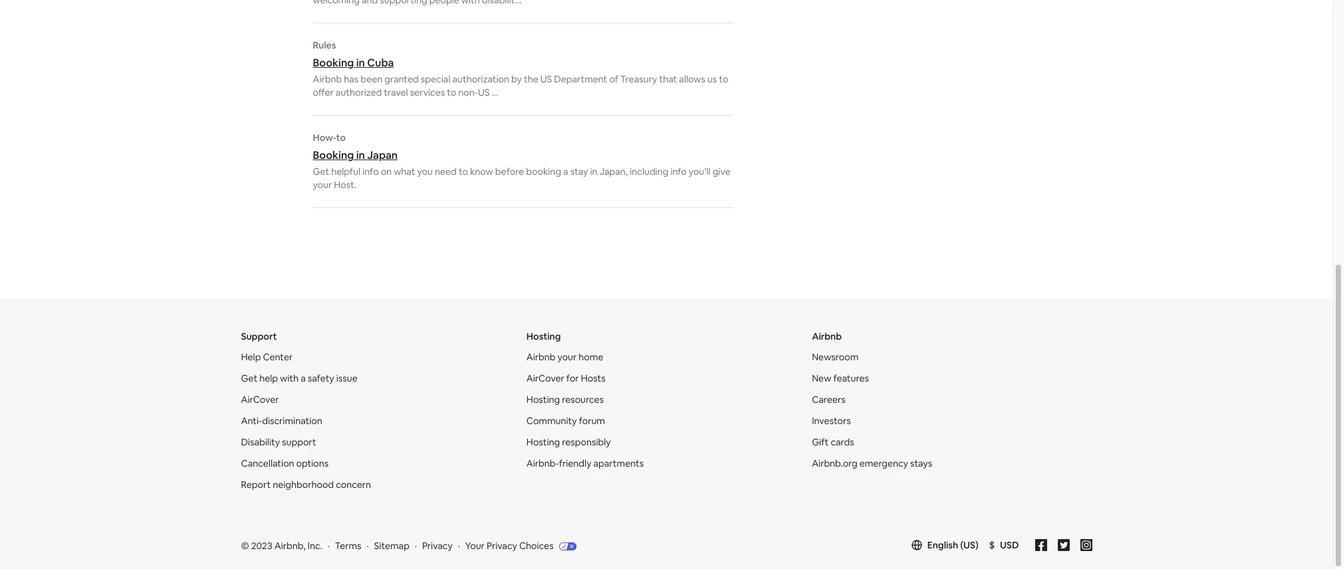 Task type: vqa. For each thing, say whether or not it's contained in the screenshot.
rightmost fee
no



Task type: describe. For each thing, give the bounding box(es) containing it.
the
[[524, 73, 538, 85]]

with
[[280, 372, 299, 384]]

aircover for aircover for hosts
[[526, 372, 564, 384]]

gift
[[812, 436, 829, 448]]

know
[[470, 166, 493, 178]]

newsroom link
[[812, 351, 859, 363]]

new features
[[812, 372, 869, 384]]

·
[[328, 540, 330, 552]]

issue
[[336, 372, 358, 384]]

neighborhood
[[273, 479, 334, 491]]

airbnb,
[[274, 540, 305, 552]]

airbnb for airbnb
[[812, 330, 842, 342]]

cancellation
[[241, 457, 294, 469]]

you
[[417, 166, 433, 178]]

privacy inside your privacy choices link
[[487, 540, 517, 552]]

terms
[[335, 540, 361, 552]]

airbnb your home link
[[526, 351, 603, 363]]

community forum
[[526, 415, 605, 427]]

stays
[[910, 457, 932, 469]]

english (us) button
[[911, 539, 979, 551]]

community forum link
[[526, 415, 605, 427]]

navigate to instagram image
[[1080, 539, 1092, 551]]

disability
[[241, 436, 280, 448]]

what
[[394, 166, 415, 178]]

japan
[[367, 148, 398, 162]]

services
[[410, 86, 445, 98]]

you'll
[[689, 166, 711, 178]]

us
[[707, 73, 717, 85]]

new
[[812, 372, 831, 384]]

usd
[[1000, 539, 1019, 551]]

your privacy choices link
[[465, 540, 576, 553]]

has
[[344, 73, 359, 85]]

to up helpful
[[336, 132, 346, 144]]

by
[[511, 73, 522, 85]]

sitemap link
[[374, 540, 409, 552]]

community
[[526, 415, 577, 427]]

gift cards link
[[812, 436, 854, 448]]

authorized
[[336, 86, 382, 98]]

that
[[659, 73, 677, 85]]

aircover for hosts
[[526, 372, 606, 384]]

…
[[492, 86, 498, 98]]

offer
[[313, 86, 334, 98]]

terms link
[[335, 540, 361, 552]]

$
[[989, 539, 995, 551]]

help
[[259, 372, 278, 384]]

hosts
[[581, 372, 606, 384]]

careers link
[[812, 394, 845, 406]]

a inside how-to booking in japan get helpful info on what you need to know before booking a stay in japan, including info you'll give your host.
[[563, 166, 568, 178]]

on
[[381, 166, 392, 178]]

need
[[435, 166, 457, 178]]

home
[[579, 351, 603, 363]]

department
[[554, 73, 607, 85]]

1 vertical spatial in
[[356, 148, 365, 162]]

airbnb.org emergency stays link
[[812, 457, 932, 469]]

hosting responsibly
[[526, 436, 611, 448]]

aircover link
[[241, 394, 279, 406]]

how-to booking in japan get helpful info on what you need to know before booking a stay in japan, including info you'll give your host.
[[313, 132, 730, 191]]

booking in japan element
[[313, 132, 733, 191]]

cuba
[[367, 56, 394, 70]]

booking in cuba link
[[313, 56, 733, 70]]

report neighborhood concern link
[[241, 479, 371, 491]]

inc.
[[308, 540, 322, 552]]

1 privacy from the left
[[422, 540, 453, 552]]

new features link
[[812, 372, 869, 384]]

center
[[263, 351, 293, 363]]

investors
[[812, 415, 851, 427]]

booking inside the rules booking in cuba airbnb has been granted special authorization by the us department of treasury that allows us to offer authorized travel services to non-us …
[[313, 56, 354, 70]]

1 horizontal spatial us
[[540, 73, 552, 85]]

hosting resources
[[526, 394, 604, 406]]

concern
[[336, 479, 371, 491]]

(us)
[[960, 539, 979, 551]]

rules
[[313, 39, 336, 51]]

japan,
[[599, 166, 628, 178]]

2 info from the left
[[670, 166, 687, 178]]

$ usd
[[989, 539, 1019, 551]]

special
[[421, 73, 450, 85]]

navigate to facebook image
[[1035, 539, 1047, 551]]

hosting responsibly link
[[526, 436, 611, 448]]

2 vertical spatial in
[[590, 166, 597, 178]]

before
[[495, 166, 524, 178]]



Task type: locate. For each thing, give the bounding box(es) containing it.
to left non-
[[447, 86, 456, 98]]

0 horizontal spatial airbnb
[[313, 73, 342, 85]]

0 vertical spatial us
[[540, 73, 552, 85]]

support
[[241, 330, 277, 342]]

1 booking from the top
[[313, 56, 354, 70]]

investors link
[[812, 415, 851, 427]]

privacy link
[[422, 540, 453, 552]]

1 vertical spatial get
[[241, 372, 257, 384]]

info left on
[[362, 166, 379, 178]]

2 privacy from the left
[[487, 540, 517, 552]]

©
[[241, 540, 249, 552]]

info left you'll on the top
[[670, 166, 687, 178]]

booking in cuba element
[[313, 39, 733, 99]]

2 vertical spatial hosting
[[526, 436, 560, 448]]

1 horizontal spatial privacy
[[487, 540, 517, 552]]

hosting for hosting responsibly
[[526, 436, 560, 448]]

airbnb for airbnb your home
[[526, 351, 556, 363]]

airbnb
[[313, 73, 342, 85], [812, 330, 842, 342], [526, 351, 556, 363]]

airbnb inside the rules booking in cuba airbnb has been granted special authorization by the us department of treasury that allows us to offer authorized travel services to non-us …
[[313, 73, 342, 85]]

your privacy choices
[[465, 540, 554, 552]]

help
[[241, 351, 261, 363]]

hosting for hosting resources
[[526, 394, 560, 406]]

hosting for hosting
[[526, 330, 561, 342]]

airbnb-friendly apartments
[[526, 457, 644, 469]]

in inside the rules booking in cuba airbnb has been granted special authorization by the us department of treasury that allows us to offer authorized travel services to non-us …
[[356, 56, 365, 70]]

cards
[[831, 436, 854, 448]]

to right the us
[[719, 73, 728, 85]]

been
[[361, 73, 382, 85]]

1 horizontal spatial a
[[563, 166, 568, 178]]

0 horizontal spatial us
[[478, 86, 490, 98]]

1 horizontal spatial your
[[558, 351, 577, 363]]

1 vertical spatial airbnb
[[812, 330, 842, 342]]

airbnb-
[[526, 457, 559, 469]]

0 vertical spatial get
[[313, 166, 329, 178]]

hosting up airbnb-
[[526, 436, 560, 448]]

hosting resources link
[[526, 394, 604, 406]]

airbnb.org
[[812, 457, 857, 469]]

in up 'has'
[[356, 56, 365, 70]]

sitemap
[[374, 540, 409, 552]]

report
[[241, 479, 271, 491]]

anti-discrimination
[[241, 415, 322, 427]]

0 horizontal spatial privacy
[[422, 540, 453, 552]]

hosting up airbnb your home link
[[526, 330, 561, 342]]

1 horizontal spatial info
[[670, 166, 687, 178]]

support
[[282, 436, 316, 448]]

airbnb your home
[[526, 351, 603, 363]]

treasury
[[620, 73, 657, 85]]

emergency
[[860, 457, 908, 469]]

2 horizontal spatial airbnb
[[812, 330, 842, 342]]

friendly
[[559, 457, 591, 469]]

2 vertical spatial airbnb
[[526, 351, 556, 363]]

disability support link
[[241, 436, 316, 448]]

english (us)
[[927, 539, 979, 551]]

english
[[927, 539, 958, 551]]

choices
[[519, 540, 554, 552]]

resources
[[562, 394, 604, 406]]

hosting
[[526, 330, 561, 342], [526, 394, 560, 406], [526, 436, 560, 448]]

3 hosting from the top
[[526, 436, 560, 448]]

travel
[[384, 86, 408, 98]]

a right with on the left of the page
[[301, 372, 306, 384]]

booking down "rules"
[[313, 56, 354, 70]]

helpful
[[331, 166, 360, 178]]

get help with a safety issue link
[[241, 372, 358, 384]]

booking down how-
[[313, 148, 354, 162]]

for
[[566, 372, 579, 384]]

0 vertical spatial hosting
[[526, 330, 561, 342]]

a left stay
[[563, 166, 568, 178]]

us left …
[[478, 86, 490, 98]]

safety
[[308, 372, 334, 384]]

0 horizontal spatial aircover
[[241, 394, 279, 406]]

forum
[[579, 415, 605, 427]]

options
[[296, 457, 329, 469]]

0 vertical spatial a
[[563, 166, 568, 178]]

booking
[[526, 166, 561, 178]]

1 hosting from the top
[[526, 330, 561, 342]]

give
[[713, 166, 730, 178]]

0 horizontal spatial a
[[301, 372, 306, 384]]

airbnb up newsroom
[[812, 330, 842, 342]]

aircover left for
[[526, 372, 564, 384]]

info
[[362, 166, 379, 178], [670, 166, 687, 178]]

get left helpful
[[313, 166, 329, 178]]

1 vertical spatial hosting
[[526, 394, 560, 406]]

including
[[630, 166, 668, 178]]

0 horizontal spatial info
[[362, 166, 379, 178]]

1 vertical spatial a
[[301, 372, 306, 384]]

your left host.
[[313, 179, 332, 191]]

booking in japan link
[[313, 148, 733, 162]]

0 horizontal spatial your
[[313, 179, 332, 191]]

privacy left your
[[422, 540, 453, 552]]

granted
[[385, 73, 419, 85]]

1 info from the left
[[362, 166, 379, 178]]

2023
[[251, 540, 272, 552]]

1 horizontal spatial airbnb
[[526, 351, 556, 363]]

cancellation options link
[[241, 457, 329, 469]]

careers
[[812, 394, 845, 406]]

your
[[313, 179, 332, 191], [558, 351, 577, 363]]

0 vertical spatial aircover
[[526, 372, 564, 384]]

aircover for aircover link in the bottom left of the page
[[241, 394, 279, 406]]

in
[[356, 56, 365, 70], [356, 148, 365, 162], [590, 166, 597, 178]]

discrimination
[[262, 415, 322, 427]]

0 vertical spatial your
[[313, 179, 332, 191]]

1 vertical spatial aircover
[[241, 394, 279, 406]]

report neighborhood concern
[[241, 479, 371, 491]]

hosting up community on the bottom left
[[526, 394, 560, 406]]

1 horizontal spatial get
[[313, 166, 329, 178]]

your up 'aircover for hosts' link
[[558, 351, 577, 363]]

airbnb up 'aircover for hosts' link
[[526, 351, 556, 363]]

aircover up anti-
[[241, 394, 279, 406]]

your inside how-to booking in japan get helpful info on what you need to know before booking a stay in japan, including info you'll give your host.
[[313, 179, 332, 191]]

privacy right your
[[487, 540, 517, 552]]

1 horizontal spatial aircover
[[526, 372, 564, 384]]

help center
[[241, 351, 293, 363]]

get inside how-to booking in japan get helpful info on what you need to know before booking a stay in japan, including info you'll give your host.
[[313, 166, 329, 178]]

navigate to twitter image
[[1058, 539, 1069, 551]]

in right stay
[[590, 166, 597, 178]]

us right the
[[540, 73, 552, 85]]

1 vertical spatial booking
[[313, 148, 354, 162]]

0 vertical spatial in
[[356, 56, 365, 70]]

anti-
[[241, 415, 262, 427]]

get left help
[[241, 372, 257, 384]]

aircover
[[526, 372, 564, 384], [241, 394, 279, 406]]

0 horizontal spatial get
[[241, 372, 257, 384]]

authorization
[[452, 73, 509, 85]]

privacy
[[422, 540, 453, 552], [487, 540, 517, 552]]

2 hosting from the top
[[526, 394, 560, 406]]

get
[[313, 166, 329, 178], [241, 372, 257, 384]]

0 vertical spatial booking
[[313, 56, 354, 70]]

aircover for hosts link
[[526, 372, 606, 384]]

cancellation options
[[241, 457, 329, 469]]

your
[[465, 540, 485, 552]]

in left japan
[[356, 148, 365, 162]]

1 vertical spatial us
[[478, 86, 490, 98]]

newsroom
[[812, 351, 859, 363]]

airbnb up offer at left top
[[313, 73, 342, 85]]

0 vertical spatial airbnb
[[313, 73, 342, 85]]

1 vertical spatial your
[[558, 351, 577, 363]]

© 2023 airbnb, inc.
[[241, 540, 322, 552]]

booking inside how-to booking in japan get helpful info on what you need to know before booking a stay in japan, including info you'll give your host.
[[313, 148, 354, 162]]

disability support
[[241, 436, 316, 448]]

to right need
[[459, 166, 468, 178]]

us
[[540, 73, 552, 85], [478, 86, 490, 98]]

2 booking from the top
[[313, 148, 354, 162]]

stay
[[570, 166, 588, 178]]

help center link
[[241, 351, 293, 363]]

of
[[609, 73, 618, 85]]

airbnb.org emergency stays
[[812, 457, 932, 469]]

gift cards
[[812, 436, 854, 448]]



